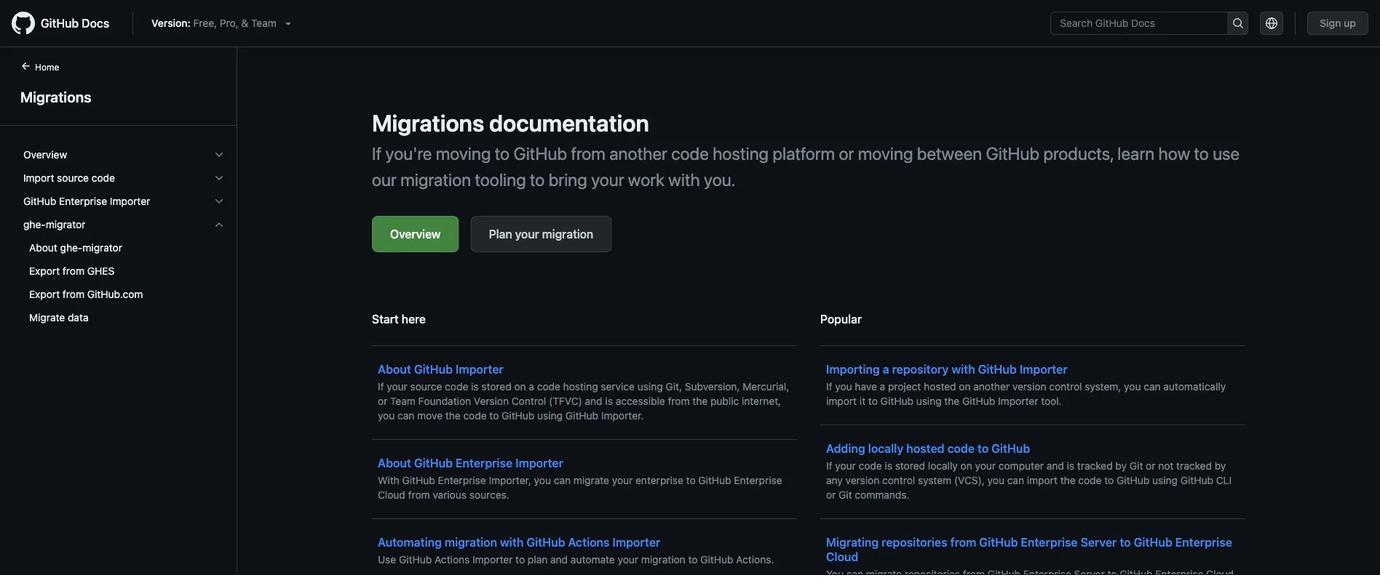 Task type: vqa. For each thing, say whether or not it's contained in the screenshot.
account within the "Downgrading your account's plan You can downgrade the plan for any type of account on GitHub.com at any time."
no



Task type: locate. For each thing, give the bounding box(es) containing it.
code up (tfvc)
[[537, 381, 560, 393]]

0 horizontal spatial another
[[609, 143, 667, 164]]

a up control
[[529, 381, 534, 393]]

hosting inside migrations documentation if you're moving to github from another code hosting platform or moving between github products, learn how to use our migration tooling to bring your work with you.
[[713, 143, 769, 164]]

stored
[[481, 381, 511, 393], [895, 460, 925, 472]]

if inside about github importer if your source code is stored on a code hosting service using git, subversion, mercurial, or team foundation version control (tfvc) and is accessible from the public internet, you can move the code to github using github importer.
[[378, 381, 384, 393]]

0 vertical spatial stored
[[481, 381, 511, 393]]

sc 9kayk9 0 image
[[213, 149, 225, 161], [213, 173, 225, 184], [213, 196, 225, 207]]

export for export from ghes
[[29, 265, 60, 277]]

public
[[710, 396, 739, 408]]

importer up the version
[[456, 363, 504, 377]]

your inside automating migration with github actions importer use github actions importer to plan and automate your migration to github actions.
[[618, 554, 638, 566]]

ghe-migrator element
[[12, 213, 237, 330], [12, 237, 237, 330]]

1 vertical spatial source
[[410, 381, 442, 393]]

hosted
[[924, 381, 956, 393], [906, 442, 945, 456]]

1 vertical spatial sc 9kayk9 0 image
[[213, 173, 225, 184]]

1 moving from the left
[[436, 143, 491, 164]]

can
[[1144, 381, 1161, 393], [398, 410, 414, 422], [554, 475, 571, 487], [1007, 475, 1024, 487]]

1 vertical spatial and
[[1047, 460, 1064, 472]]

on for adding locally hosted code to github
[[961, 460, 972, 472]]

migrator inside dropdown button
[[46, 219, 85, 231]]

importer down the import source code dropdown button on the left top of page
[[110, 195, 150, 207]]

from inside "link"
[[63, 289, 84, 301]]

by up cli
[[1215, 460, 1226, 472]]

to right server
[[1120, 536, 1131, 550]]

mercurial,
[[743, 381, 789, 393]]

2 by from the left
[[1215, 460, 1226, 472]]

another inside importing a repository with github importer if you have a project hosted on another version control system, you can automatically import it to github using the github importer tool.
[[973, 381, 1010, 393]]

1 horizontal spatial hosting
[[713, 143, 769, 164]]

0 vertical spatial overview
[[23, 149, 67, 161]]

from left various
[[408, 490, 430, 502]]

ghe- inside ghe-migrator dropdown button
[[23, 219, 46, 231]]

code up the (vcs),
[[947, 442, 975, 456]]

1 vertical spatial actions
[[435, 554, 470, 566]]

1 vertical spatial another
[[973, 381, 1010, 393]]

or left not on the bottom right of page
[[1146, 460, 1156, 472]]

0 vertical spatial version
[[1012, 381, 1046, 393]]

git left not on the bottom right of page
[[1130, 460, 1143, 472]]

migration right automate
[[641, 554, 685, 566]]

2 vertical spatial sc 9kayk9 0 image
[[213, 196, 225, 207]]

any
[[826, 475, 843, 487]]

your right automate
[[618, 554, 638, 566]]

export from github.com
[[29, 289, 143, 301]]

1 vertical spatial stored
[[895, 460, 925, 472]]

actions
[[568, 536, 610, 550], [435, 554, 470, 566]]

a
[[883, 363, 889, 377], [529, 381, 534, 393], [880, 381, 885, 393]]

pro,
[[220, 17, 238, 29]]

0 vertical spatial about
[[29, 242, 57, 254]]

0 horizontal spatial overview
[[23, 149, 67, 161]]

2 vertical spatial with
[[500, 536, 524, 550]]

moving up tooling on the left top of page
[[436, 143, 491, 164]]

1 horizontal spatial ghe-
[[60, 242, 83, 254]]

1 horizontal spatial version
[[1012, 381, 1046, 393]]

enterprise
[[636, 475, 683, 487]]

importer up automate
[[612, 536, 660, 550]]

0 vertical spatial source
[[57, 172, 89, 184]]

2 export from the top
[[29, 289, 60, 301]]

code up github enterprise importer
[[92, 172, 115, 184]]

1 ghe-migrator element from the top
[[12, 213, 237, 330]]

learn
[[1117, 143, 1155, 164]]

(tfvc)
[[549, 396, 582, 408]]

migrations inside migrations documentation if you're moving to github from another code hosting platform or moving between github products, learn how to use our migration tooling to bring your work with you.
[[372, 109, 484, 137]]

a right have
[[880, 381, 885, 393]]

0 vertical spatial with
[[668, 170, 700, 190]]

1 vertical spatial with
[[952, 363, 975, 377]]

1 horizontal spatial git
[[1130, 460, 1143, 472]]

source inside dropdown button
[[57, 172, 89, 184]]

source up foundation
[[410, 381, 442, 393]]

1 horizontal spatial migrations
[[372, 109, 484, 137]]

1 vertical spatial import
[[1027, 475, 1058, 487]]

0 vertical spatial control
[[1049, 381, 1082, 393]]

hosted up system
[[906, 442, 945, 456]]

adding locally hosted code to github if your code is stored locally on your computer and is tracked by git or not tracked by any version control system (vcs), you can import the code to github using github cli or git commands.
[[826, 442, 1232, 502]]

1 horizontal spatial actions
[[568, 536, 610, 550]]

your inside the plan your migration link
[[515, 227, 539, 241]]

and right computer
[[1047, 460, 1064, 472]]

1 horizontal spatial stored
[[895, 460, 925, 472]]

stored inside adding locally hosted code to github if your code is stored locally on your computer and is tracked by git or not tracked by any version control system (vcs), you can import the code to github using github cli or git commands.
[[895, 460, 925, 472]]

you right the (vcs),
[[988, 475, 1004, 487]]

0 horizontal spatial import
[[826, 396, 857, 408]]

can left 'migrate'
[[554, 475, 571, 487]]

tracked
[[1077, 460, 1113, 472], [1176, 460, 1212, 472]]

3 sc 9kayk9 0 image from the top
[[213, 196, 225, 207]]

1 vertical spatial migrations
[[372, 109, 484, 137]]

0 vertical spatial hosting
[[713, 143, 769, 164]]

about inside about ghe-migrator link
[[29, 242, 57, 254]]

can left the automatically
[[1144, 381, 1161, 393]]

0 vertical spatial migrations
[[20, 88, 91, 105]]

stored up the version
[[481, 381, 511, 393]]

to up server
[[1104, 475, 1114, 487]]

if inside adding locally hosted code to github if your code is stored locally on your computer and is tracked by git or not tracked by any version control system (vcs), you can import the code to github using github cli or git commands.
[[826, 460, 832, 472]]

0 horizontal spatial tracked
[[1077, 460, 1113, 472]]

0 vertical spatial and
[[585, 396, 602, 408]]

your
[[591, 170, 624, 190], [515, 227, 539, 241], [387, 381, 407, 393], [835, 460, 856, 472], [975, 460, 996, 472], [612, 475, 633, 487], [618, 554, 638, 566]]

about
[[29, 242, 57, 254], [378, 363, 411, 377], [378, 457, 411, 471]]

migration down 'bring'
[[542, 227, 593, 241]]

0 horizontal spatial with
[[500, 536, 524, 550]]

service
[[601, 381, 635, 393]]

importing a repository with github importer if you have a project hosted on another version control system, you can automatically import it to github using the github importer tool.
[[826, 363, 1226, 408]]

with down sources.
[[500, 536, 524, 550]]

you right importer,
[[534, 475, 551, 487]]

1 vertical spatial control
[[882, 475, 915, 487]]

team right & at the left
[[251, 17, 276, 29]]

migrations inside "element"
[[20, 88, 91, 105]]

can down computer
[[1007, 475, 1024, 487]]

work
[[628, 170, 665, 190]]

migrator up "ghes"
[[83, 242, 122, 254]]

source up github enterprise importer
[[57, 172, 89, 184]]

export for export from github.com
[[29, 289, 60, 301]]

team left foundation
[[390, 396, 416, 408]]

migrations down home link on the top left
[[20, 88, 91, 105]]

enterprise inside dropdown button
[[59, 195, 107, 207]]

by left not on the bottom right of page
[[1115, 460, 1127, 472]]

2 horizontal spatial and
[[1047, 460, 1064, 472]]

bring
[[549, 170, 587, 190]]

and right plan
[[550, 554, 568, 566]]

0 horizontal spatial stored
[[481, 381, 511, 393]]

the
[[692, 396, 708, 408], [944, 396, 960, 408], [445, 410, 461, 422], [1060, 475, 1076, 487]]

data
[[68, 312, 88, 324]]

importer up tool. at the bottom of page
[[1020, 363, 1068, 377]]

export down about ghe-migrator
[[29, 265, 60, 277]]

0 horizontal spatial source
[[57, 172, 89, 184]]

0 vertical spatial another
[[609, 143, 667, 164]]

tooling
[[475, 170, 526, 190]]

using down project
[[916, 396, 942, 408]]

sc 9kayk9 0 image inside the import source code dropdown button
[[213, 173, 225, 184]]

hosting up you.
[[713, 143, 769, 164]]

0 vertical spatial export
[[29, 265, 60, 277]]

is up the version
[[471, 381, 479, 393]]

it
[[860, 396, 866, 408]]

here
[[402, 313, 426, 326]]

0 horizontal spatial ghe-
[[23, 219, 46, 231]]

to left plan
[[515, 554, 525, 566]]

control inside adding locally hosted code to github if your code is stored locally on your computer and is tracked by git or not tracked by any version control system (vcs), you can import the code to github using github cli or git commands.
[[882, 475, 915, 487]]

you inside adding locally hosted code to github if your code is stored locally on your computer and is tracked by git or not tracked by any version control system (vcs), you can import the code to github using github cli or git commands.
[[988, 475, 1004, 487]]

0 vertical spatial cloud
[[378, 490, 405, 502]]

to up the (vcs),
[[977, 442, 989, 456]]

from
[[571, 143, 606, 164], [63, 265, 84, 277], [63, 289, 84, 301], [668, 396, 690, 408], [408, 490, 430, 502], [950, 536, 976, 550]]

1 vertical spatial cloud
[[826, 551, 858, 564]]

&
[[241, 17, 248, 29]]

on right project
[[959, 381, 971, 393]]

import
[[23, 172, 54, 184]]

0 vertical spatial git
[[1130, 460, 1143, 472]]

0 vertical spatial hosted
[[924, 381, 956, 393]]

can left move
[[398, 410, 414, 422]]

migrations up you're
[[372, 109, 484, 137]]

0 vertical spatial import
[[826, 396, 857, 408]]

on
[[514, 381, 526, 393], [959, 381, 971, 393], [961, 460, 972, 472]]

export up migrate
[[29, 289, 60, 301]]

migrations
[[20, 88, 91, 105], [372, 109, 484, 137]]

import
[[826, 396, 857, 408], [1027, 475, 1058, 487]]

0 vertical spatial migrator
[[46, 219, 85, 231]]

0 horizontal spatial by
[[1115, 460, 1127, 472]]

1 horizontal spatial cloud
[[826, 551, 858, 564]]

locally
[[868, 442, 904, 456], [928, 460, 958, 472]]

actions.
[[736, 554, 774, 566]]

to left use
[[1194, 143, 1209, 164]]

2 vertical spatial and
[[550, 554, 568, 566]]

use
[[1213, 143, 1240, 164]]

about inside about github enterprise importer with github enterprise importer, you can migrate your enterprise to github enterprise cloud from various sources.
[[378, 457, 411, 471]]

hosting up (tfvc)
[[563, 381, 598, 393]]

1 vertical spatial hosted
[[906, 442, 945, 456]]

and inside about github importer if your source code is stored on a code hosting service using git, subversion, mercurial, or team foundation version control (tfvc) and is accessible from the public internet, you can move the code to github using github importer.
[[585, 396, 602, 408]]

1 horizontal spatial overview
[[390, 227, 441, 241]]

select language: current language is english image
[[1266, 17, 1278, 29]]

overview up import
[[23, 149, 67, 161]]

control
[[1049, 381, 1082, 393], [882, 475, 915, 487]]

overview
[[23, 149, 67, 161], [390, 227, 441, 241]]

your right 'migrate'
[[612, 475, 633, 487]]

tracked right not on the bottom right of page
[[1176, 460, 1212, 472]]

1 vertical spatial git
[[839, 490, 852, 502]]

if down importing
[[826, 381, 832, 393]]

1 horizontal spatial and
[[585, 396, 602, 408]]

have
[[855, 381, 877, 393]]

to right it
[[868, 396, 878, 408]]

importer left plan
[[472, 554, 513, 566]]

1 vertical spatial hosting
[[563, 381, 598, 393]]

0 horizontal spatial moving
[[436, 143, 491, 164]]

and inside adding locally hosted code to github if your code is stored locally on your computer and is tracked by git or not tracked by any version control system (vcs), you can import the code to github using github cli or git commands.
[[1047, 460, 1064, 472]]

tracked left not on the bottom right of page
[[1077, 460, 1113, 472]]

using down (tfvc)
[[537, 410, 563, 422]]

0 horizontal spatial team
[[251, 17, 276, 29]]

on up the (vcs),
[[961, 460, 972, 472]]

1 horizontal spatial control
[[1049, 381, 1082, 393]]

about for importer
[[378, 363, 411, 377]]

on inside importing a repository with github importer if you have a project hosted on another version control system, you can automatically import it to github using the github importer tool.
[[959, 381, 971, 393]]

about up with
[[378, 457, 411, 471]]

accessible
[[616, 396, 665, 408]]

1 horizontal spatial by
[[1215, 460, 1226, 472]]

hosting inside about github importer if your source code is stored on a code hosting service using git, subversion, mercurial, or team foundation version control (tfvc) and is accessible from the public internet, you can move the code to github using github importer.
[[563, 381, 598, 393]]

from right repositories on the right of the page
[[950, 536, 976, 550]]

export
[[29, 265, 60, 277], [29, 289, 60, 301]]

moving left between
[[858, 143, 913, 164]]

1 horizontal spatial tracked
[[1176, 460, 1212, 472]]

your left work
[[591, 170, 624, 190]]

if down 'start' on the left
[[378, 381, 384, 393]]

moving
[[436, 143, 491, 164], [858, 143, 913, 164]]

None search field
[[1051, 12, 1249, 35]]

0 horizontal spatial migrations
[[20, 88, 91, 105]]

a inside about github importer if your source code is stored on a code hosting service using git, subversion, mercurial, or team foundation version control (tfvc) and is accessible from the public internet, you can move the code to github using github importer.
[[529, 381, 534, 393]]

from inside migrations documentation if you're moving to github from another code hosting platform or moving between github products, learn how to use our migration tooling to bring your work with you.
[[571, 143, 606, 164]]

0 vertical spatial actions
[[568, 536, 610, 550]]

on for importing a repository with github importer
[[959, 381, 971, 393]]

1 horizontal spatial import
[[1027, 475, 1058, 487]]

and down service
[[585, 396, 602, 408]]

code up you.
[[671, 143, 709, 164]]

importer up importer,
[[515, 457, 563, 471]]

0 vertical spatial ghe-
[[23, 219, 46, 231]]

import inside importing a repository with github importer if you have a project hosted on another version control system, you can automatically import it to github using the github importer tool.
[[826, 396, 857, 408]]

0 horizontal spatial version
[[845, 475, 879, 487]]

if
[[372, 143, 382, 164], [378, 381, 384, 393], [826, 381, 832, 393], [826, 460, 832, 472]]

migrations documentation if you're moving to github from another code hosting platform or moving between github products, learn how to use our migration tooling to bring your work with you.
[[372, 109, 1240, 190]]

or down any
[[826, 490, 836, 502]]

ghes
[[87, 265, 114, 277]]

from up 'bring'
[[571, 143, 606, 164]]

foundation
[[418, 396, 471, 408]]

using inside adding locally hosted code to github if your code is stored locally on your computer and is tracked by git or not tracked by any version control system (vcs), you can import the code to github using github cli or git commands.
[[1152, 475, 1178, 487]]

0 vertical spatial team
[[251, 17, 276, 29]]

1 vertical spatial locally
[[928, 460, 958, 472]]

ghe-migrator element containing ghe-migrator
[[12, 213, 237, 330]]

system
[[918, 475, 951, 487]]

migration down you're
[[400, 170, 471, 190]]

0 horizontal spatial locally
[[868, 442, 904, 456]]

1 horizontal spatial source
[[410, 381, 442, 393]]

1 horizontal spatial team
[[390, 396, 416, 408]]

0 horizontal spatial and
[[550, 554, 568, 566]]

1 vertical spatial ghe-
[[60, 242, 83, 254]]

github enterprise importer button
[[17, 190, 231, 213]]

to inside about github enterprise importer with github enterprise importer, you can migrate your enterprise to github enterprise cloud from various sources.
[[686, 475, 696, 487]]

1 vertical spatial export
[[29, 289, 60, 301]]

can inside adding locally hosted code to github if your code is stored locally on your computer and is tracked by git or not tracked by any version control system (vcs), you can import the code to github using github cli or git commands.
[[1007, 475, 1024, 487]]

stored up system
[[895, 460, 925, 472]]

1 vertical spatial migrator
[[83, 242, 122, 254]]

or inside about github importer if your source code is stored on a code hosting service using git, subversion, mercurial, or team foundation version control (tfvc) and is accessible from the public internet, you can move the code to github using github importer.
[[378, 396, 387, 408]]

if inside importing a repository with github importer if you have a project hosted on another version control system, you can automatically import it to github using the github importer tool.
[[826, 381, 832, 393]]

0 vertical spatial locally
[[868, 442, 904, 456]]

2 vertical spatial about
[[378, 457, 411, 471]]

migrate data link
[[17, 306, 231, 330]]

cloud down with
[[378, 490, 405, 502]]

from down export from ghes on the top left of the page
[[63, 289, 84, 301]]

to right "enterprise" in the bottom left of the page
[[686, 475, 696, 487]]

control up tool. at the bottom of page
[[1049, 381, 1082, 393]]

1 vertical spatial version
[[845, 475, 879, 487]]

or left foundation
[[378, 396, 387, 408]]

using down not on the bottom right of page
[[1152, 475, 1178, 487]]

a up project
[[883, 363, 889, 377]]

with
[[668, 170, 700, 190], [952, 363, 975, 377], [500, 536, 524, 550]]

using up the accessible
[[637, 381, 663, 393]]

1 sc 9kayk9 0 image from the top
[[213, 149, 225, 161]]

0 horizontal spatial hosting
[[563, 381, 598, 393]]

1 vertical spatial team
[[390, 396, 416, 408]]

overview down our at the top
[[390, 227, 441, 241]]

1 horizontal spatial with
[[668, 170, 700, 190]]

enterprise
[[59, 195, 107, 207], [456, 457, 513, 471], [438, 475, 486, 487], [734, 475, 782, 487], [1021, 536, 1078, 550], [1175, 536, 1232, 550]]

migrator up about ghe-migrator
[[46, 219, 85, 231]]

on inside adding locally hosted code to github if your code is stored locally on your computer and is tracked by git or not tracked by any version control system (vcs), you can import the code to github using github cli or git commands.
[[961, 460, 972, 472]]

2 sc 9kayk9 0 image from the top
[[213, 173, 225, 184]]

control up commands.
[[882, 475, 915, 487]]

you inside about github importer if your source code is stored on a code hosting service using git, subversion, mercurial, or team foundation version control (tfvc) and is accessible from the public internet, you can move the code to github using github importer.
[[378, 410, 395, 422]]

importer inside dropdown button
[[110, 195, 150, 207]]

import down computer
[[1027, 475, 1058, 487]]

plan
[[528, 554, 548, 566]]

1 export from the top
[[29, 265, 60, 277]]

if up any
[[826, 460, 832, 472]]

about inside about github importer if your source code is stored on a code hosting service using git, subversion, mercurial, or team foundation version control (tfvc) and is accessible from the public internet, you can move the code to github using github importer.
[[378, 363, 411, 377]]

0 horizontal spatial control
[[882, 475, 915, 487]]

1 vertical spatial about
[[378, 363, 411, 377]]

using
[[637, 381, 663, 393], [916, 396, 942, 408], [537, 410, 563, 422], [1152, 475, 1178, 487]]

automate
[[571, 554, 615, 566]]

cli
[[1216, 475, 1232, 487]]

on up control
[[514, 381, 526, 393]]

you left move
[[378, 410, 395, 422]]

you
[[835, 381, 852, 393], [1124, 381, 1141, 393], [378, 410, 395, 422], [534, 475, 551, 487], [988, 475, 1004, 487]]

source inside about github importer if your source code is stored on a code hosting service using git, subversion, mercurial, or team foundation version control (tfvc) and is accessible from the public internet, you can move the code to github using github importer.
[[410, 381, 442, 393]]

2 horizontal spatial with
[[952, 363, 975, 377]]

ghe- inside about ghe-migrator link
[[60, 242, 83, 254]]

can inside importing a repository with github importer if you have a project hosted on another version control system, you can automatically import it to github using the github importer tool.
[[1144, 381, 1161, 393]]

github
[[41, 16, 79, 30], [513, 143, 567, 164], [986, 143, 1040, 164], [23, 195, 56, 207], [414, 363, 453, 377], [978, 363, 1017, 377], [881, 396, 913, 408], [962, 396, 995, 408], [502, 410, 535, 422], [565, 410, 598, 422], [992, 442, 1030, 456], [414, 457, 453, 471], [402, 475, 435, 487], [698, 475, 731, 487], [1117, 475, 1150, 487], [1180, 475, 1213, 487], [526, 536, 565, 550], [979, 536, 1018, 550], [1134, 536, 1172, 550], [399, 554, 432, 566], [700, 554, 733, 566]]

1 horizontal spatial another
[[973, 381, 1010, 393]]

1 horizontal spatial locally
[[928, 460, 958, 472]]

about down ghe-migrator at the left top of page
[[29, 242, 57, 254]]

plan your migration link
[[471, 216, 612, 253]]

control inside importing a repository with github importer if you have a project hosted on another version control system, you can automatically import it to github using the github importer tool.
[[1049, 381, 1082, 393]]

0 horizontal spatial git
[[839, 490, 852, 502]]

0 vertical spatial sc 9kayk9 0 image
[[213, 149, 225, 161]]

code inside dropdown button
[[92, 172, 115, 184]]

hosted inside adding locally hosted code to github if your code is stored locally on your computer and is tracked by git or not tracked by any version control system (vcs), you can import the code to github using github cli or git commands.
[[906, 442, 945, 456]]

2 ghe-migrator element from the top
[[12, 237, 237, 330]]

export from ghes link
[[17, 260, 231, 283]]

how
[[1158, 143, 1190, 164]]

with left you.
[[668, 170, 700, 190]]

if inside migrations documentation if you're moving to github from another code hosting platform or moving between github products, learn how to use our migration tooling to bring your work with you.
[[372, 143, 382, 164]]

github docs link
[[12, 12, 121, 35]]

cloud
[[378, 490, 405, 502], [826, 551, 858, 564]]

sc 9kayk9 0 image inside github enterprise importer dropdown button
[[213, 196, 225, 207]]

your down start here
[[387, 381, 407, 393]]

export inside "link"
[[29, 289, 60, 301]]

by
[[1115, 460, 1127, 472], [1215, 460, 1226, 472]]

0 horizontal spatial cloud
[[378, 490, 405, 502]]

hosted inside importing a repository with github importer if you have a project hosted on another version control system, you can automatically import it to github using the github importer tool.
[[924, 381, 956, 393]]

about down start here
[[378, 363, 411, 377]]

with
[[378, 475, 399, 487]]

actions up automate
[[568, 536, 610, 550]]

can inside about github enterprise importer with github enterprise importer, you can migrate your enterprise to github enterprise cloud from various sources.
[[554, 475, 571, 487]]

hosted down repository
[[924, 381, 956, 393]]

1 by from the left
[[1115, 460, 1127, 472]]

1 horizontal spatial moving
[[858, 143, 913, 164]]

with inside importing a repository with github importer if you have a project hosted on another version control system, you can automatically import it to github using the github importer tool.
[[952, 363, 975, 377]]



Task type: describe. For each thing, give the bounding box(es) containing it.
up
[[1344, 17, 1356, 29]]

triangle down image
[[282, 17, 294, 29]]

computer
[[999, 460, 1044, 472]]

migrate
[[29, 312, 65, 324]]

with inside migrations documentation if you're moving to github from another code hosting platform or moving between github products, learn how to use our migration tooling to bring your work with you.
[[668, 170, 700, 190]]

ghe-migrator button
[[17, 213, 231, 237]]

sc 9kayk9 0 image
[[213, 219, 225, 231]]

about github importer if your source code is stored on a code hosting service using git, subversion, mercurial, or team foundation version control (tfvc) and is accessible from the public internet, you can move the code to github using github importer.
[[378, 363, 789, 422]]

move
[[417, 410, 443, 422]]

from inside about github enterprise importer with github enterprise importer, you can migrate your enterprise to github enterprise cloud from various sources.
[[408, 490, 430, 502]]

home link
[[15, 60, 82, 75]]

to inside migrating repositories from github enterprise server to github enterprise cloud
[[1120, 536, 1131, 550]]

tool.
[[1041, 396, 1062, 408]]

from inside about github importer if your source code is stored on a code hosting service using git, subversion, mercurial, or team foundation version control (tfvc) and is accessible from the public internet, you can move the code to github using github importer.
[[668, 396, 690, 408]]

importing
[[826, 363, 880, 377]]

Search GitHub Docs search field
[[1051, 12, 1228, 34]]

from down about ghe-migrator
[[63, 265, 84, 277]]

migrations link
[[17, 86, 219, 108]]

project
[[888, 381, 921, 393]]

to inside importing a repository with github importer if you have a project hosted on another version control system, you can automatically import it to github using the github importer tool.
[[868, 396, 878, 408]]

the inside adding locally hosted code to github if your code is stored locally on your computer and is tracked by git or not tracked by any version control system (vcs), you can import the code to github using github cli or git commands.
[[1060, 475, 1076, 487]]

not
[[1158, 460, 1174, 472]]

import inside adding locally hosted code to github if your code is stored locally on your computer and is tracked by git or not tracked by any version control system (vcs), you can import the code to github using github cli or git commands.
[[1027, 475, 1058, 487]]

github docs
[[41, 16, 109, 30]]

sign
[[1320, 17, 1341, 29]]

importer inside about github enterprise importer with github enterprise importer, you can migrate your enterprise to github enterprise cloud from various sources.
[[515, 457, 563, 471]]

another inside migrations documentation if you're moving to github from another code hosting platform or moving between github products, learn how to use our migration tooling to bring your work with you.
[[609, 143, 667, 164]]

overview button
[[17, 143, 231, 167]]

to left 'bring'
[[530, 170, 545, 190]]

docs
[[82, 16, 109, 30]]

your inside about github importer if your source code is stored on a code hosting service using git, subversion, mercurial, or team foundation version control (tfvc) and is accessible from the public internet, you can move the code to github using github importer.
[[387, 381, 407, 393]]

search image
[[1232, 17, 1244, 29]]

internet,
[[742, 396, 781, 408]]

import source code button
[[17, 167, 231, 190]]

you're
[[385, 143, 432, 164]]

importer left tool. at the bottom of page
[[998, 396, 1038, 408]]

code up server
[[1078, 475, 1102, 487]]

to up tooling on the left top of page
[[495, 143, 510, 164]]

your up the (vcs),
[[975, 460, 996, 472]]

1 tracked from the left
[[1077, 460, 1113, 472]]

automating
[[378, 536, 442, 550]]

commands.
[[855, 490, 910, 502]]

team inside about github importer if your source code is stored on a code hosting service using git, subversion, mercurial, or team foundation version control (tfvc) and is accessible from the public internet, you can move the code to github using github importer.
[[390, 396, 416, 408]]

on inside about github importer if your source code is stored on a code hosting service using git, subversion, mercurial, or team foundation version control (tfvc) and is accessible from the public internet, you can move the code to github using github importer.
[[514, 381, 526, 393]]

from inside migrating repositories from github enterprise server to github enterprise cloud
[[950, 536, 976, 550]]

and inside automating migration with github actions importer use github actions importer to plan and automate your migration to github actions.
[[550, 554, 568, 566]]

server
[[1081, 536, 1117, 550]]

ghe-migrator
[[23, 219, 85, 231]]

migration down sources.
[[445, 536, 497, 550]]

version inside importing a repository with github importer if you have a project hosted on another version control system, you can automatically import it to github using the github importer tool.
[[1012, 381, 1046, 393]]

sign up
[[1320, 17, 1356, 29]]

plan your migration
[[489, 227, 593, 241]]

0 horizontal spatial actions
[[435, 554, 470, 566]]

code inside migrations documentation if you're moving to github from another code hosting platform or moving between github products, learn how to use our migration tooling to bring your work with you.
[[671, 143, 709, 164]]

about github enterprise importer with github enterprise importer, you can migrate your enterprise to github enterprise cloud from various sources.
[[378, 457, 782, 502]]

subversion,
[[685, 381, 740, 393]]

about for migrator
[[29, 242, 57, 254]]

overview inside dropdown button
[[23, 149, 67, 161]]

sc 9kayk9 0 image for importer
[[213, 196, 225, 207]]

importer,
[[489, 475, 531, 487]]

various
[[433, 490, 467, 502]]

is down service
[[605, 396, 613, 408]]

2 moving from the left
[[858, 143, 913, 164]]

sc 9kayk9 0 image inside "overview" dropdown button
[[213, 149, 225, 161]]

is right computer
[[1067, 460, 1074, 472]]

importer inside about github importer if your source code is stored on a code hosting service using git, subversion, mercurial, or team foundation version control (tfvc) and is accessible from the public internet, you can move the code to github using github importer.
[[456, 363, 504, 377]]

migrating repositories from github enterprise server to github enterprise cloud link
[[826, 524, 1240, 576]]

version: free, pro, & team
[[151, 17, 276, 29]]

code down the version
[[463, 410, 487, 422]]

version inside adding locally hosted code to github if your code is stored locally on your computer and is tracked by git or not tracked by any version control system (vcs), you can import the code to github using github cli or git commands.
[[845, 475, 879, 487]]

to inside about github importer if your source code is stored on a code hosting service using git, subversion, mercurial, or team foundation version control (tfvc) and is accessible from the public internet, you can move the code to github using github importer.
[[489, 410, 499, 422]]

migration inside migrations documentation if you're moving to github from another code hosting platform or moving between github products, learn how to use our migration tooling to bring your work with you.
[[400, 170, 471, 190]]

repositories
[[882, 536, 947, 550]]

about ghe-migrator
[[29, 242, 122, 254]]

you right system, in the right bottom of the page
[[1124, 381, 1141, 393]]

stored inside about github importer if your source code is stored on a code hosting service using git, subversion, mercurial, or team foundation version control (tfvc) and is accessible from the public internet, you can move the code to github using github importer.
[[481, 381, 511, 393]]

sign up link
[[1307, 12, 1368, 35]]

to left actions.
[[688, 554, 698, 566]]

adding
[[826, 442, 865, 456]]

1 vertical spatial overview
[[390, 227, 441, 241]]

using inside importing a repository with github importer if you have a project hosted on another version control system, you can automatically import it to github using the github importer tool.
[[916, 396, 942, 408]]

can inside about github importer if your source code is stored on a code hosting service using git, subversion, mercurial, or team foundation version control (tfvc) and is accessible from the public internet, you can move the code to github using github importer.
[[398, 410, 414, 422]]

export from ghes
[[29, 265, 114, 277]]

automating migration with github actions importer use github actions importer to plan and automate your migration to github actions.
[[378, 536, 774, 566]]

code down adding
[[859, 460, 882, 472]]

you down importing
[[835, 381, 852, 393]]

you.
[[704, 170, 735, 190]]

importer.
[[601, 410, 644, 422]]

documentation
[[489, 109, 649, 137]]

system,
[[1085, 381, 1121, 393]]

your down adding
[[835, 460, 856, 472]]

you inside about github enterprise importer with github enterprise importer, you can migrate your enterprise to github enterprise cloud from various sources.
[[534, 475, 551, 487]]

cloud inside migrating repositories from github enterprise server to github enterprise cloud
[[826, 551, 858, 564]]

git,
[[666, 381, 682, 393]]

home
[[35, 62, 59, 72]]

between
[[917, 143, 982, 164]]

our
[[372, 170, 397, 190]]

migrations for migrations
[[20, 88, 91, 105]]

start here
[[372, 313, 426, 326]]

ghe-migrator element containing about ghe-migrator
[[12, 237, 237, 330]]

free,
[[193, 17, 217, 29]]

your inside about github enterprise importer with github enterprise importer, you can migrate your enterprise to github enterprise cloud from various sources.
[[612, 475, 633, 487]]

your inside migrations documentation if you're moving to github from another code hosting platform or moving between github products, learn how to use our migration tooling to bring your work with you.
[[591, 170, 624, 190]]

github inside dropdown button
[[23, 195, 56, 207]]

products,
[[1043, 143, 1114, 164]]

popular
[[820, 313, 862, 326]]

2 tracked from the left
[[1176, 460, 1212, 472]]

repository
[[892, 363, 949, 377]]

about ghe-migrator link
[[17, 237, 231, 260]]

migrate data
[[29, 312, 88, 324]]

(vcs),
[[954, 475, 985, 487]]

control
[[512, 396, 546, 408]]

plan
[[489, 227, 512, 241]]

migrations element
[[0, 59, 237, 574]]

with inside automating migration with github actions importer use github actions importer to plan and automate your migration to github actions.
[[500, 536, 524, 550]]

version
[[474, 396, 509, 408]]

use
[[378, 554, 396, 566]]

or inside migrations documentation if you're moving to github from another code hosting platform or moving between github products, learn how to use our migration tooling to bring your work with you.
[[839, 143, 854, 164]]

import source code
[[23, 172, 115, 184]]

platform
[[773, 143, 835, 164]]

migrating repositories from github enterprise server to github enterprise cloud
[[826, 536, 1232, 564]]

is up commands.
[[885, 460, 892, 472]]

about for enterprise
[[378, 457, 411, 471]]

automatically
[[1163, 381, 1226, 393]]

sc 9kayk9 0 image for code
[[213, 173, 225, 184]]

start
[[372, 313, 399, 326]]

version:
[[151, 17, 191, 29]]

cloud inside about github enterprise importer with github enterprise importer, you can migrate your enterprise to github enterprise cloud from various sources.
[[378, 490, 405, 502]]

the inside importing a repository with github importer if you have a project hosted on another version control system, you can automatically import it to github using the github importer tool.
[[944, 396, 960, 408]]

github.com
[[87, 289, 143, 301]]

migrations for migrations documentation if you're moving to github from another code hosting platform or moving between github products, learn how to use our migration tooling to bring your work with you.
[[372, 109, 484, 137]]

export from github.com link
[[17, 283, 231, 306]]

code up foundation
[[445, 381, 468, 393]]

overview link
[[372, 216, 459, 253]]



